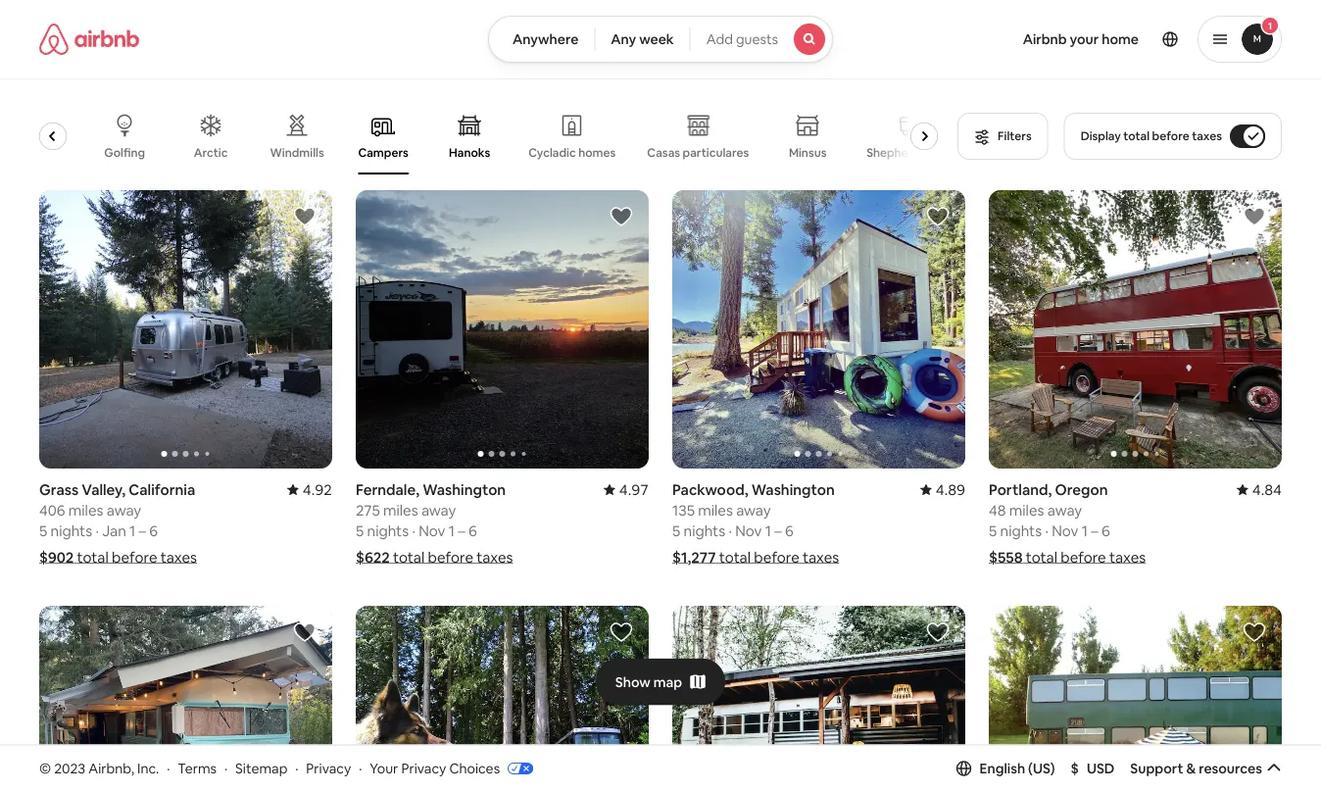 Task type: locate. For each thing, give the bounding box(es) containing it.
miles down packwood,
[[698, 500, 733, 520]]

4 5 from the left
[[989, 521, 997, 540]]

ferndale,
[[356, 480, 420, 499]]

display total before taxes
[[1081, 128, 1222, 144]]

miles down portland,
[[1009, 500, 1044, 520]]

before right display
[[1152, 128, 1190, 144]]

&
[[1187, 760, 1196, 777]]

before inside ferndale, washington 275 miles away 5 nights · nov 1 – 6 $622 total before taxes
[[428, 548, 473, 567]]

your privacy choices
[[370, 759, 500, 777]]

4.92
[[303, 480, 332, 499]]

2 6 from the left
[[469, 521, 477, 540]]

1 – from the left
[[139, 521, 146, 540]]

– for 135
[[775, 521, 782, 540]]

washington right packwood,
[[752, 480, 835, 499]]

english (us) button
[[956, 760, 1055, 777]]

total right $1,277
[[719, 548, 751, 567]]

nights for 275
[[367, 521, 409, 540]]

group containing iconic cities
[[0, 98, 955, 174]]

before right $1,277
[[754, 548, 800, 567]]

1 away from the left
[[107, 500, 141, 520]]

1 inside 1 dropdown button
[[1268, 19, 1273, 32]]

taxes for ferndale, washington 275 miles away 5 nights · nov 1 – 6 $622 total before taxes
[[477, 548, 513, 567]]

add to wishlist: tacoma, washington image
[[926, 621, 950, 644]]

away for 135 miles away
[[736, 500, 771, 520]]

1 miles from the left
[[68, 500, 103, 520]]

·
[[95, 521, 99, 540], [412, 521, 416, 540], [729, 521, 732, 540], [1045, 521, 1049, 540], [167, 759, 170, 777], [224, 759, 228, 777], [295, 759, 298, 777], [359, 759, 362, 777]]

washington right ferndale,
[[423, 480, 506, 499]]

support
[[1131, 760, 1184, 777]]

taxes inside packwood, washington 135 miles away 5 nights · nov 1 – 6 $1,277 total before taxes
[[803, 548, 839, 567]]

2 5 from the left
[[356, 521, 364, 540]]

nov inside packwood, washington 135 miles away 5 nights · nov 1 – 6 $1,277 total before taxes
[[735, 521, 762, 540]]

$622
[[356, 548, 390, 567]]

airbnb
[[1023, 30, 1067, 48]]

before down oregon
[[1061, 548, 1106, 567]]

before for portland, oregon 48 miles away 5 nights · nov 1 – 6 $558 total before taxes
[[1061, 548, 1106, 567]]

privacy
[[306, 759, 351, 777], [401, 759, 446, 777]]

3 nov from the left
[[1052, 521, 1079, 540]]

privacy right the your
[[401, 759, 446, 777]]

display total before taxes button
[[1064, 113, 1282, 160]]

group
[[0, 98, 955, 174], [39, 190, 332, 469], [356, 190, 649, 469], [672, 190, 966, 469], [989, 190, 1282, 469], [39, 606, 332, 792], [356, 606, 649, 792], [672, 606, 966, 792], [989, 606, 1282, 792]]

4 away from the left
[[1048, 500, 1082, 520]]

1 horizontal spatial washington
[[752, 480, 835, 499]]

total right $622
[[393, 548, 425, 567]]

taxes for packwood, washington 135 miles away 5 nights · nov 1 – 6 $1,277 total before taxes
[[803, 548, 839, 567]]

– inside packwood, washington 135 miles away 5 nights · nov 1 – 6 $1,277 total before taxes
[[775, 521, 782, 540]]

1
[[1268, 19, 1273, 32], [129, 521, 136, 540], [449, 521, 455, 540], [765, 521, 771, 540], [1082, 521, 1088, 540]]

add to wishlist: caldwell, idaho image
[[1243, 621, 1267, 644]]

before down "jan" at the bottom of the page
[[112, 548, 157, 567]]

any week
[[611, 30, 674, 48]]

5 inside packwood, washington 135 miles away 5 nights · nov 1 – 6 $1,277 total before taxes
[[672, 521, 681, 540]]

– inside ferndale, washington 275 miles away 5 nights · nov 1 – 6 $622 total before taxes
[[458, 521, 465, 540]]

total right display
[[1124, 128, 1150, 144]]

miles inside packwood, washington 135 miles away 5 nights · nov 1 – 6 $1,277 total before taxes
[[698, 500, 733, 520]]

airbnb,
[[88, 759, 134, 777]]

5 down '406'
[[39, 521, 47, 540]]

away for 275 miles away
[[421, 500, 456, 520]]

your privacy choices link
[[370, 759, 533, 778]]

6 inside ferndale, washington 275 miles away 5 nights · nov 1 – 6 $622 total before taxes
[[469, 521, 477, 540]]

1 6 from the left
[[149, 521, 158, 540]]

4 nights from the left
[[1000, 521, 1042, 540]]

· down packwood,
[[729, 521, 732, 540]]

nights for 135
[[684, 521, 726, 540]]

nights
[[51, 521, 92, 540], [367, 521, 409, 540], [684, 521, 726, 540], [1000, 521, 1042, 540]]

washington
[[423, 480, 506, 499], [752, 480, 835, 499]]

4.89
[[936, 480, 966, 499]]

4 – from the left
[[1091, 521, 1099, 540]]

nov for 48 miles away
[[1052, 521, 1079, 540]]

$
[[1071, 760, 1079, 777]]

total inside portland, oregon 48 miles away 5 nights · nov 1 – 6 $558 total before taxes
[[1026, 548, 1058, 567]]

2 miles from the left
[[383, 500, 418, 520]]

miles inside ferndale, washington 275 miles away 5 nights · nov 1 – 6 $622 total before taxes
[[383, 500, 418, 520]]

1 for portland, oregon 48 miles away 5 nights · nov 1 – 6 $558 total before taxes
[[1082, 521, 1088, 540]]

· inside portland, oregon 48 miles away 5 nights · nov 1 – 6 $558 total before taxes
[[1045, 521, 1049, 540]]

nights down 275
[[367, 521, 409, 540]]

1 horizontal spatial privacy
[[401, 759, 446, 777]]

6 inside packwood, washington 135 miles away 5 nights · nov 1 – 6 $1,277 total before taxes
[[785, 521, 794, 540]]

1 nov from the left
[[419, 521, 445, 540]]

2 nights from the left
[[367, 521, 409, 540]]

miles inside grass valley, california 406 miles away 5 nights · jan 1 – 6 $902 total before taxes
[[68, 500, 103, 520]]

before inside portland, oregon 48 miles away 5 nights · nov 1 – 6 $558 total before taxes
[[1061, 548, 1106, 567]]

3 – from the left
[[775, 521, 782, 540]]

away for 48 miles away
[[1048, 500, 1082, 520]]

4.84
[[1253, 480, 1282, 499]]

total down "jan" at the bottom of the page
[[77, 548, 109, 567]]

packwood, washington 135 miles away 5 nights · nov 1 – 6 $1,277 total before taxes
[[672, 480, 839, 567]]

$ usd
[[1071, 760, 1115, 777]]

5 inside portland, oregon 48 miles away 5 nights · nov 1 – 6 $558 total before taxes
[[989, 521, 997, 540]]

anywhere button
[[488, 16, 595, 63]]

3 6 from the left
[[785, 521, 794, 540]]

away inside packwood, washington 135 miles away 5 nights · nov 1 – 6 $1,277 total before taxes
[[736, 500, 771, 520]]

total inside ferndale, washington 275 miles away 5 nights · nov 1 – 6 $622 total before taxes
[[393, 548, 425, 567]]

away down oregon
[[1048, 500, 1082, 520]]

windmills
[[270, 145, 324, 160]]

4 6 from the left
[[1102, 521, 1110, 540]]

3 5 from the left
[[672, 521, 681, 540]]

away right 275
[[421, 500, 456, 520]]

away inside grass valley, california 406 miles away 5 nights · jan 1 – 6 $902 total before taxes
[[107, 500, 141, 520]]

none search field containing anywhere
[[488, 16, 833, 63]]

nights up $1,277
[[684, 521, 726, 540]]

nights inside ferndale, washington 275 miles away 5 nights · nov 1 – 6 $622 total before taxes
[[367, 521, 409, 540]]

2 – from the left
[[458, 521, 465, 540]]

1 nights from the left
[[51, 521, 92, 540]]

1 horizontal spatial nov
[[735, 521, 762, 540]]

before
[[1152, 128, 1190, 144], [112, 548, 157, 567], [428, 548, 473, 567], [754, 548, 800, 567], [1061, 548, 1106, 567]]

any
[[611, 30, 636, 48]]

nov inside ferndale, washington 275 miles away 5 nights · nov 1 – 6 $622 total before taxes
[[419, 521, 445, 540]]

away down packwood,
[[736, 500, 771, 520]]

1 inside packwood, washington 135 miles away 5 nights · nov 1 – 6 $1,277 total before taxes
[[765, 521, 771, 540]]

3 miles from the left
[[698, 500, 733, 520]]

arctic
[[194, 145, 228, 160]]

1 inside portland, oregon 48 miles away 5 nights · nov 1 – 6 $558 total before taxes
[[1082, 521, 1088, 540]]

1 washington from the left
[[423, 480, 506, 499]]

miles for 48 miles away
[[1009, 500, 1044, 520]]

profile element
[[857, 0, 1282, 78]]

taxes inside ferndale, washington 275 miles away 5 nights · nov 1 – 6 $622 total before taxes
[[477, 548, 513, 567]]

add guests button
[[690, 16, 833, 63]]

add to wishlist: packwood, washington image
[[926, 205, 950, 228]]

nights inside portland, oregon 48 miles away 5 nights · nov 1 – 6 $558 total before taxes
[[1000, 521, 1042, 540]]

cycladic
[[529, 145, 576, 160]]

away up "jan" at the bottom of the page
[[107, 500, 141, 520]]

before inside packwood, washington 135 miles away 5 nights · nov 1 – 6 $1,277 total before taxes
[[754, 548, 800, 567]]

homes
[[579, 145, 616, 160]]

shepherd's
[[867, 145, 928, 160]]

nov
[[419, 521, 445, 540], [735, 521, 762, 540], [1052, 521, 1079, 540]]

resources
[[1199, 760, 1263, 777]]

taxes
[[1192, 128, 1222, 144], [161, 548, 197, 567], [477, 548, 513, 567], [803, 548, 839, 567], [1110, 548, 1146, 567]]

miles down ferndale,
[[383, 500, 418, 520]]

4 miles from the left
[[1009, 500, 1044, 520]]

nov down oregon
[[1052, 521, 1079, 540]]

2 nov from the left
[[735, 521, 762, 540]]

5
[[39, 521, 47, 540], [356, 521, 364, 540], [672, 521, 681, 540], [989, 521, 997, 540]]

your
[[1070, 30, 1099, 48]]

privacy link
[[306, 759, 351, 777]]

privacy left the your
[[306, 759, 351, 777]]

2 washington from the left
[[752, 480, 835, 499]]

miles down valley,
[[68, 500, 103, 520]]

2 away from the left
[[421, 500, 456, 520]]

nights up $558
[[1000, 521, 1042, 540]]

miles
[[68, 500, 103, 520], [383, 500, 418, 520], [698, 500, 733, 520], [1009, 500, 1044, 520]]

1 inside ferndale, washington 275 miles away 5 nights · nov 1 – 6 $622 total before taxes
[[449, 521, 455, 540]]

iconic cities
[[0, 145, 66, 160]]

275
[[356, 500, 380, 520]]

washington inside packwood, washington 135 miles away 5 nights · nov 1 – 6 $1,277 total before taxes
[[752, 480, 835, 499]]

total inside packwood, washington 135 miles away 5 nights · nov 1 – 6 $1,277 total before taxes
[[719, 548, 751, 567]]

miles inside portland, oregon 48 miles away 5 nights · nov 1 – 6 $558 total before taxes
[[1009, 500, 1044, 520]]

nov down packwood,
[[735, 521, 762, 540]]

show map button
[[596, 658, 726, 705]]

portland, oregon 48 miles away 5 nights · nov 1 – 6 $558 total before taxes
[[989, 480, 1146, 567]]

add to wishlist: ferndale, washington image
[[610, 205, 633, 228]]

inc.
[[137, 759, 159, 777]]

jan
[[102, 521, 126, 540]]

0 horizontal spatial nov
[[419, 521, 445, 540]]

nov down ferndale,
[[419, 521, 445, 540]]

airbnb your home
[[1023, 30, 1139, 48]]

· inside packwood, washington 135 miles away 5 nights · nov 1 – 6 $1,277 total before taxes
[[729, 521, 732, 540]]

3 away from the left
[[736, 500, 771, 520]]

5 inside ferndale, washington 275 miles away 5 nights · nov 1 – 6 $622 total before taxes
[[356, 521, 364, 540]]

©
[[39, 759, 51, 777]]

washington inside ferndale, washington 275 miles away 5 nights · nov 1 – 6 $622 total before taxes
[[423, 480, 506, 499]]

2 horizontal spatial nov
[[1052, 521, 1079, 540]]

nov inside portland, oregon 48 miles away 5 nights · nov 1 – 6 $558 total before taxes
[[1052, 521, 1079, 540]]

choices
[[449, 759, 500, 777]]

$1,277
[[672, 548, 716, 567]]

before right $622
[[428, 548, 473, 567]]

6
[[149, 521, 158, 540], [469, 521, 477, 540], [785, 521, 794, 540], [1102, 521, 1110, 540]]

total right $558
[[1026, 548, 1058, 567]]

grass
[[39, 480, 79, 499]]

5 for 48 miles away
[[989, 521, 997, 540]]

add
[[707, 30, 733, 48]]

nights for 48
[[1000, 521, 1042, 540]]

0 horizontal spatial privacy
[[306, 759, 351, 777]]

add to wishlist: sooke, canada image
[[293, 621, 317, 644]]

$902
[[39, 548, 74, 567]]

· left "jan" at the bottom of the page
[[95, 521, 99, 540]]

–
[[139, 521, 146, 540], [458, 521, 465, 540], [775, 521, 782, 540], [1091, 521, 1099, 540]]

taxes inside portland, oregon 48 miles away 5 nights · nov 1 – 6 $558 total before taxes
[[1110, 548, 1146, 567]]

0 horizontal spatial washington
[[423, 480, 506, 499]]

minsus
[[789, 145, 827, 160]]

– inside portland, oregon 48 miles away 5 nights · nov 1 – 6 $558 total before taxes
[[1091, 521, 1099, 540]]

6 inside portland, oregon 48 miles away 5 nights · nov 1 – 6 $558 total before taxes
[[1102, 521, 1110, 540]]

filters button
[[958, 113, 1049, 160]]

sitemap
[[235, 759, 288, 777]]

nights down '406'
[[51, 521, 92, 540]]

· down ferndale,
[[412, 521, 416, 540]]

nights inside packwood, washington 135 miles away 5 nights · nov 1 – 6 $1,277 total before taxes
[[684, 521, 726, 540]]

5 down 135
[[672, 521, 681, 540]]

5 for 135 miles away
[[672, 521, 681, 540]]

add to wishlist: portland, oregon image
[[1243, 205, 1267, 228]]

add guests
[[707, 30, 778, 48]]

5 down 48
[[989, 521, 997, 540]]

away inside ferndale, washington 275 miles away 5 nights · nov 1 – 6 $622 total before taxes
[[421, 500, 456, 520]]

campers
[[358, 145, 409, 160]]

· down portland,
[[1045, 521, 1049, 540]]

3 nights from the left
[[684, 521, 726, 540]]

away
[[107, 500, 141, 520], [421, 500, 456, 520], [736, 500, 771, 520], [1048, 500, 1082, 520]]

4.89 out of 5 average rating image
[[920, 480, 966, 499]]

total
[[1124, 128, 1150, 144], [77, 548, 109, 567], [393, 548, 425, 567], [719, 548, 751, 567], [1026, 548, 1058, 567]]

5 down 275
[[356, 521, 364, 540]]

away inside portland, oregon 48 miles away 5 nights · nov 1 – 6 $558 total before taxes
[[1048, 500, 1082, 520]]

1 5 from the left
[[39, 521, 47, 540]]

None search field
[[488, 16, 833, 63]]



Task type: vqa. For each thing, say whether or not it's contained in the screenshot.
Entertainment
no



Task type: describe. For each thing, give the bounding box(es) containing it.
usd
[[1087, 760, 1115, 777]]

before inside grass valley, california 406 miles away 5 nights · jan 1 – 6 $902 total before taxes
[[112, 548, 157, 567]]

nov for 135 miles away
[[735, 521, 762, 540]]

casas particulares
[[647, 145, 749, 160]]

1 for ferndale, washington 275 miles away 5 nights · nov 1 – 6 $622 total before taxes
[[449, 521, 455, 540]]

before for ferndale, washington 275 miles away 5 nights · nov 1 – 6 $622 total before taxes
[[428, 548, 473, 567]]

display
[[1081, 128, 1121, 144]]

washington for 135 miles away
[[752, 480, 835, 499]]

support & resources
[[1131, 760, 1263, 777]]

48
[[989, 500, 1006, 520]]

particulares
[[683, 145, 749, 160]]

packwood,
[[672, 480, 748, 499]]

hanoks
[[449, 145, 490, 160]]

5 inside grass valley, california 406 miles away 5 nights · jan 1 – 6 $902 total before taxes
[[39, 521, 47, 540]]

· right terms
[[224, 759, 228, 777]]

golfing
[[104, 145, 145, 160]]

english (us)
[[980, 760, 1055, 777]]

ferndale, washington 275 miles away 5 nights · nov 1 – 6 $622 total before taxes
[[356, 480, 513, 567]]

english
[[980, 760, 1026, 777]]

terms
[[178, 759, 217, 777]]

support & resources button
[[1131, 760, 1282, 777]]

© 2023 airbnb, inc. ·
[[39, 759, 170, 777]]

135
[[672, 500, 695, 520]]

terms · sitemap · privacy
[[178, 759, 351, 777]]

taxes inside button
[[1192, 128, 1222, 144]]

filters
[[998, 128, 1032, 144]]

valley,
[[82, 480, 125, 499]]

shepherd's huts
[[867, 145, 955, 160]]

washington for 275 miles away
[[423, 480, 506, 499]]

$558
[[989, 548, 1023, 567]]

huts
[[931, 145, 955, 160]]

6 for 48 miles away
[[1102, 521, 1110, 540]]

before inside button
[[1152, 128, 1190, 144]]

total for portland, oregon 48 miles away 5 nights · nov 1 – 6 $558 total before taxes
[[1026, 548, 1058, 567]]

406
[[39, 500, 65, 520]]

6 for 135 miles away
[[785, 521, 794, 540]]

nights inside grass valley, california 406 miles away 5 nights · jan 1 – 6 $902 total before taxes
[[51, 521, 92, 540]]

miles for 275 miles away
[[383, 500, 418, 520]]

total for ferndale, washington 275 miles away 5 nights · nov 1 – 6 $622 total before taxes
[[393, 548, 425, 567]]

terms link
[[178, 759, 217, 777]]

1 button
[[1198, 16, 1282, 63]]

6 for 275 miles away
[[469, 521, 477, 540]]

– for 48
[[1091, 521, 1099, 540]]

1 privacy from the left
[[306, 759, 351, 777]]

1 inside grass valley, california 406 miles away 5 nights · jan 1 – 6 $902 total before taxes
[[129, 521, 136, 540]]

week
[[639, 30, 674, 48]]

iconic
[[0, 145, 34, 160]]

– inside grass valley, california 406 miles away 5 nights · jan 1 – 6 $902 total before taxes
[[139, 521, 146, 540]]

casas
[[647, 145, 680, 160]]

anywhere
[[513, 30, 579, 48]]

· right inc.
[[167, 759, 170, 777]]

cities
[[36, 145, 66, 160]]

2 privacy from the left
[[401, 759, 446, 777]]

6 inside grass valley, california 406 miles away 5 nights · jan 1 – 6 $902 total before taxes
[[149, 521, 158, 540]]

home
[[1102, 30, 1139, 48]]

5 for 275 miles away
[[356, 521, 364, 540]]

· inside grass valley, california 406 miles away 5 nights · jan 1 – 6 $902 total before taxes
[[95, 521, 99, 540]]

miles for 135 miles away
[[698, 500, 733, 520]]

grass valley, california 406 miles away 5 nights · jan 1 – 6 $902 total before taxes
[[39, 480, 197, 567]]

your
[[370, 759, 398, 777]]

airbnb your home link
[[1011, 19, 1151, 60]]

total for packwood, washington 135 miles away 5 nights · nov 1 – 6 $1,277 total before taxes
[[719, 548, 751, 567]]

· left privacy link
[[295, 759, 298, 777]]

4.97 out of 5 average rating image
[[604, 480, 649, 499]]

· left the your
[[359, 759, 362, 777]]

guests
[[736, 30, 778, 48]]

4.84 out of 5 average rating image
[[1237, 480, 1282, 499]]

– for 275
[[458, 521, 465, 540]]

add to wishlist: sooke, canada image
[[610, 621, 633, 644]]

map
[[654, 673, 683, 691]]

california
[[129, 480, 195, 499]]

1 for packwood, washington 135 miles away 5 nights · nov 1 – 6 $1,277 total before taxes
[[765, 521, 771, 540]]

taxes inside grass valley, california 406 miles away 5 nights · jan 1 – 6 $902 total before taxes
[[161, 548, 197, 567]]

sitemap link
[[235, 759, 288, 777]]

add to wishlist: grass valley, california image
[[293, 205, 317, 228]]

taxes for portland, oregon 48 miles away 5 nights · nov 1 – 6 $558 total before taxes
[[1110, 548, 1146, 567]]

total inside button
[[1124, 128, 1150, 144]]

show map
[[615, 673, 683, 691]]

(us)
[[1028, 760, 1055, 777]]

nov for 275 miles away
[[419, 521, 445, 540]]

2023
[[54, 759, 85, 777]]

oregon
[[1055, 480, 1108, 499]]

before for packwood, washington 135 miles away 5 nights · nov 1 – 6 $1,277 total before taxes
[[754, 548, 800, 567]]

cycladic homes
[[529, 145, 616, 160]]

4.92 out of 5 average rating image
[[287, 480, 332, 499]]

show
[[615, 673, 651, 691]]

4.97
[[619, 480, 649, 499]]

· inside ferndale, washington 275 miles away 5 nights · nov 1 – 6 $622 total before taxes
[[412, 521, 416, 540]]

total inside grass valley, california 406 miles away 5 nights · jan 1 – 6 $902 total before taxes
[[77, 548, 109, 567]]

portland,
[[989, 480, 1052, 499]]

any week button
[[594, 16, 691, 63]]



